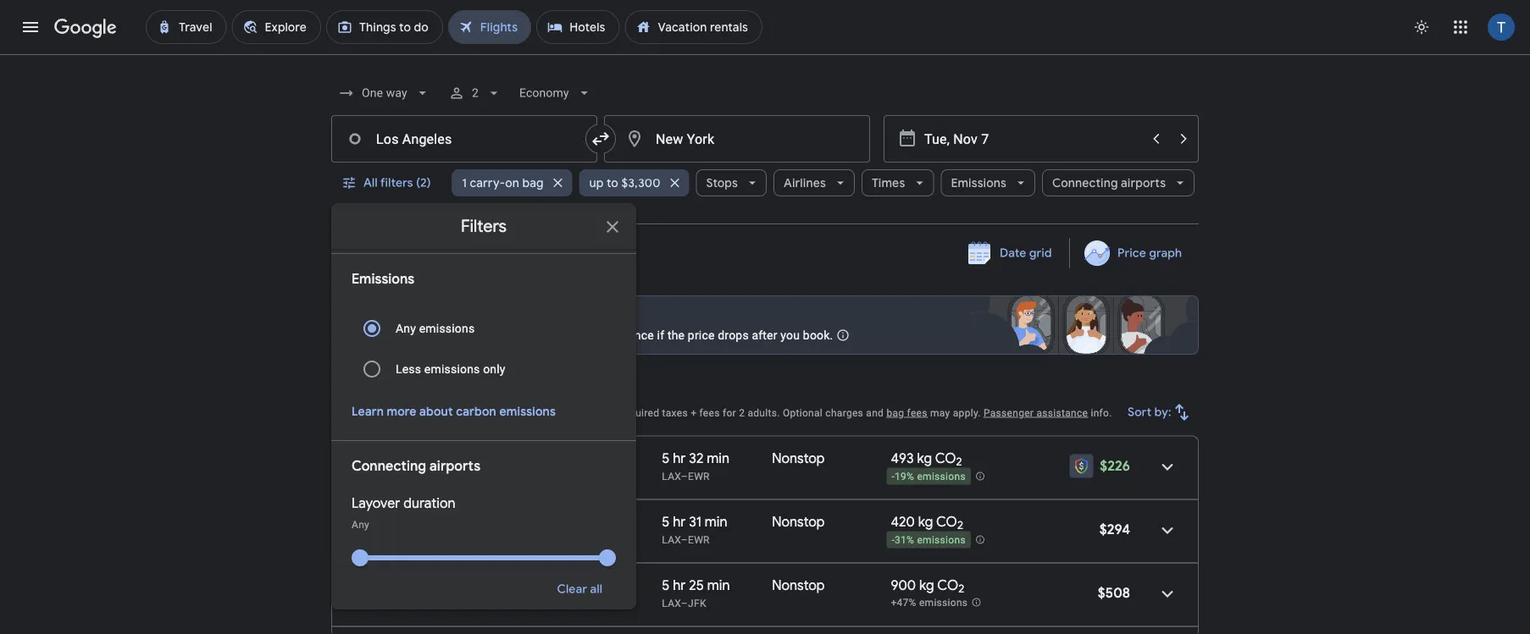 Task type: locate. For each thing, give the bounding box(es) containing it.
2 nonstop flight. element from the top
[[772, 513, 825, 533]]

about
[[420, 404, 453, 419]]

min right 32 on the bottom left
[[707, 450, 730, 467]]

kg for 900
[[919, 577, 934, 594]]

294 US dollars text field
[[1100, 521, 1130, 538]]

3 hr from the top
[[673, 577, 686, 594]]

hr
[[673, 450, 686, 467], [673, 513, 686, 531], [673, 577, 686, 594]]

2 and from the left
[[866, 407, 884, 419]]

bag left 'may'
[[887, 407, 904, 419]]

1 vertical spatial price
[[392, 306, 425, 324]]

2 hr from the top
[[673, 513, 686, 531]]

co up the -31% emissions
[[936, 513, 957, 531]]

+47%
[[891, 598, 917, 609]]

hr left 25
[[673, 577, 686, 594]]

connecting up layover on the bottom of the page
[[352, 458, 426, 475]]

grid
[[1030, 246, 1052, 261]]

None field
[[331, 78, 438, 108], [513, 78, 600, 108], [331, 78, 438, 108], [513, 78, 600, 108]]

- down 420
[[892, 535, 895, 547]]

– right 9:15 pm text box
[[460, 450, 469, 467]]

2 - from the top
[[892, 535, 895, 547]]

hr left 31
[[673, 513, 686, 531]]

learn more about tracked prices image
[[433, 241, 448, 256]]

5 left 32 on the bottom left
[[662, 450, 670, 467]]

ewr inside "5 hr 31 min lax – ewr"
[[688, 534, 710, 546]]

clear all
[[557, 582, 602, 597]]

emissions
[[419, 322, 475, 336], [424, 362, 480, 376], [499, 404, 556, 419], [917, 471, 966, 483], [917, 535, 966, 547], [919, 598, 968, 609]]

on right 1
[[505, 175, 519, 191]]

– down total duration 5 hr 25 min. element
[[681, 598, 688, 610]]

co for 420
[[936, 513, 957, 531]]

lax inside "5 hr 31 min lax – ewr"
[[662, 534, 681, 546]]

kg for 420
[[918, 513, 933, 531]]

emissions down track on the top
[[352, 271, 415, 288]]

co for 493
[[935, 450, 956, 467]]

9:15 pm – 5:47 am spirit
[[410, 450, 522, 483]]

fees right +
[[699, 407, 720, 419]]

price for price guarantee
[[392, 306, 425, 324]]

co
[[935, 450, 956, 467], [936, 513, 957, 531], [937, 577, 959, 594]]

0 vertical spatial nonstop
[[772, 450, 825, 467]]

1 vertical spatial emissions
[[352, 271, 415, 288]]

the left difference
[[579, 328, 596, 342]]

– inside "5 hr 31 min lax – ewr"
[[681, 534, 688, 546]]

0 vertical spatial any
[[396, 322, 416, 336]]

hr for 31
[[673, 513, 686, 531]]

price inside button
[[1117, 246, 1146, 261]]

less emissions only
[[396, 362, 506, 376]]

1 vertical spatial airports
[[430, 458, 480, 475]]

kg for 493
[[917, 450, 932, 467]]

layover duration any
[[352, 495, 455, 531]]

1 horizontal spatial the
[[668, 328, 685, 342]]

0 vertical spatial emissions
[[951, 175, 1006, 191]]

kg inside 493 kg co 2
[[917, 450, 932, 467]]

Arrival time: 5:47 AM on  Wednesday, November 8. text field
[[472, 450, 530, 467]]

1 the from the left
[[579, 328, 596, 342]]

0 vertical spatial connecting airports
[[1052, 175, 1166, 191]]

1 and from the left
[[442, 407, 460, 419]]

None search field
[[331, 0, 1199, 635]]

– inside 5 hr 25 min lax – jfk
[[681, 598, 688, 610]]

2 inside 900 kg co 2
[[959, 582, 965, 597]]

1 vertical spatial -
[[892, 535, 895, 547]]

1 vertical spatial kg
[[918, 513, 933, 531]]

track
[[360, 241, 391, 256]]

price left graph
[[1117, 246, 1146, 261]]

– down the total duration 5 hr 32 min. element
[[681, 471, 688, 483]]

5 inside "5 hr 31 min lax – ewr"
[[662, 513, 670, 531]]

5 left 31
[[662, 513, 670, 531]]

1 vertical spatial co
[[936, 513, 957, 531]]

kg up the -31% emissions
[[918, 513, 933, 531]]

price
[[1117, 246, 1146, 261], [392, 306, 425, 324]]

best flights main content
[[331, 238, 1199, 635]]

2 ewr from the top
[[688, 534, 710, 546]]

2 for 5 hr 25 min
[[959, 582, 965, 597]]

0 horizontal spatial price
[[416, 407, 439, 419]]

co inside 900 kg co 2
[[937, 577, 959, 594]]

1 horizontal spatial you
[[781, 328, 800, 342]]

nonstop
[[772, 450, 825, 467], [772, 513, 825, 531], [772, 577, 825, 594]]

0 horizontal spatial you
[[556, 328, 576, 342]]

0 vertical spatial lax
[[662, 471, 681, 483]]

nov 7
[[458, 241, 490, 256]]

price up "for" at bottom left
[[392, 306, 425, 324]]

2 vertical spatial co
[[937, 577, 959, 594]]

1 vertical spatial connecting
[[352, 458, 426, 475]]

0 horizontal spatial emissions
[[352, 271, 415, 288]]

lax
[[662, 471, 681, 483], [662, 534, 681, 546], [662, 598, 681, 610]]

ewr down 31
[[688, 534, 710, 546]]

1 vertical spatial min
[[705, 513, 728, 531]]

1 horizontal spatial bag
[[887, 407, 904, 419]]

on inside popup button
[[505, 175, 519, 191]]

1 horizontal spatial price
[[688, 328, 715, 342]]

on right based
[[401, 407, 413, 419]]

2 vertical spatial lax
[[662, 598, 681, 610]]

kg inside 420 kg co 2
[[918, 513, 933, 531]]

$3,300
[[621, 175, 660, 191]]

0 horizontal spatial fees
[[699, 407, 720, 419]]

lax inside 5 hr 32 min lax – ewr
[[662, 471, 681, 483]]

find the best price region
[[331, 238, 1199, 282]]

learn more about carbon emissions
[[352, 404, 556, 419]]

0 horizontal spatial and
[[442, 407, 460, 419]]

you right pays at the left of page
[[556, 328, 576, 342]]

10:28 am
[[410, 513, 466, 531]]

2 vertical spatial 5
[[662, 577, 670, 594]]

0 vertical spatial kg
[[917, 450, 932, 467]]

based
[[369, 407, 398, 419]]

flights,
[[446, 328, 483, 342]]

co up "+47% emissions" at the bottom
[[937, 577, 959, 594]]

1 horizontal spatial fees
[[907, 407, 928, 419]]

on for carry-
[[505, 175, 519, 191]]

1 - from the top
[[892, 471, 895, 483]]

1 vertical spatial ewr
[[688, 534, 710, 546]]

-19% emissions
[[892, 471, 966, 483]]

1 lax from the top
[[662, 471, 681, 483]]

3 lax from the top
[[662, 598, 681, 610]]

2 inside 493 kg co 2
[[956, 455, 962, 470]]

0 horizontal spatial bag
[[522, 175, 543, 191]]

2 vertical spatial hr
[[673, 577, 686, 594]]

2 inside 2 popup button
[[472, 86, 479, 100]]

min inside "5 hr 31 min lax – ewr"
[[705, 513, 728, 531]]

convenience
[[462, 407, 522, 419]]

0 horizontal spatial on
[[401, 407, 413, 419]]

5 inside 5 hr 25 min lax – jfk
[[662, 577, 670, 594]]

best
[[331, 381, 367, 403]]

0 horizontal spatial connecting airports
[[352, 458, 480, 475]]

1 horizontal spatial and
[[866, 407, 884, 419]]

ewr inside 5 hr 32 min lax – ewr
[[688, 471, 710, 483]]

0 vertical spatial ewr
[[688, 471, 710, 483]]

kg inside 900 kg co 2
[[919, 577, 934, 594]]

1 vertical spatial any
[[352, 519, 369, 531]]

after
[[752, 328, 778, 342]]

up
[[589, 175, 603, 191]]

and
[[442, 407, 460, 419], [866, 407, 884, 419]]

on inside the best flights main content
[[401, 407, 413, 419]]

any
[[396, 322, 416, 336], [352, 519, 369, 531]]

co inside 420 kg co 2
[[936, 513, 957, 531]]

min inside 5 hr 32 min lax – ewr
[[707, 450, 730, 467]]

main menu image
[[20, 17, 41, 37]]

1 carry-on bag button
[[451, 163, 572, 203]]

bag right carry-
[[522, 175, 543, 191]]

connecting airports
[[1052, 175, 1166, 191], [352, 458, 480, 475]]

connecting airports up price graph button
[[1052, 175, 1166, 191]]

price
[[688, 328, 715, 342], [416, 407, 439, 419]]

1 vertical spatial 5
[[662, 513, 670, 531]]

5
[[662, 450, 670, 467], [662, 513, 670, 531], [662, 577, 670, 594]]

1 horizontal spatial airports
[[1121, 175, 1166, 191]]

flight details. leaves los angeles international airport at 9:15 pm on tuesday, november 7 and arrives at newark liberty international airport at 5:47 am on wednesday, november 8. image
[[1147, 447, 1188, 488]]

$508
[[1098, 585, 1130, 602]]

0 vertical spatial 5
[[662, 450, 670, 467]]

5 left 25
[[662, 577, 670, 594]]

1 horizontal spatial connecting
[[1052, 175, 1118, 191]]

1 nonstop from the top
[[772, 450, 825, 467]]

1 ewr from the top
[[688, 471, 710, 483]]

min right 31
[[705, 513, 728, 531]]

connecting airports up duration at left bottom
[[352, 458, 480, 475]]

2 5 from the top
[[662, 513, 670, 531]]

hr left 32 on the bottom left
[[673, 450, 686, 467]]

kg up "+47% emissions" at the bottom
[[919, 577, 934, 594]]

2 lax from the top
[[662, 534, 681, 546]]

Departure text field
[[924, 116, 1141, 162]]

0 vertical spatial nonstop flight. element
[[772, 450, 825, 470]]

2 vertical spatial nonstop
[[772, 577, 825, 594]]

0 vertical spatial price
[[1117, 246, 1146, 261]]

leaves los angeles international airport at 9:15 pm on tuesday, november 7 and arrives at newark liberty international airport at 5:47 am on wednesday, november 8. element
[[410, 450, 530, 467]]

5 hr 25 min lax – jfk
[[662, 577, 730, 610]]

airlines button
[[773, 163, 855, 203]]

co inside 493 kg co 2
[[935, 450, 956, 467]]

1 vertical spatial hr
[[673, 513, 686, 531]]

1 horizontal spatial price
[[1117, 246, 1146, 261]]

best flights
[[331, 381, 420, 403]]

any up less
[[396, 322, 416, 336]]

min right 25
[[707, 577, 730, 594]]

min for 5 hr 25 min
[[707, 577, 730, 594]]

1 vertical spatial lax
[[662, 534, 681, 546]]

3 nonstop from the top
[[772, 577, 825, 594]]

lax for 5 hr 31 min
[[662, 534, 681, 546]]

5 inside 5 hr 32 min lax – ewr
[[662, 450, 670, 467]]

0 horizontal spatial airports
[[430, 458, 480, 475]]

0 vertical spatial -
[[892, 471, 895, 483]]

clear
[[557, 582, 587, 597]]

connecting airports button
[[1042, 163, 1194, 203]]

2 inside 420 kg co 2
[[957, 519, 963, 533]]

0 vertical spatial airports
[[1121, 175, 1166, 191]]

5 hr 31 min lax – ewr
[[662, 513, 728, 546]]

passenger assistance button
[[984, 407, 1088, 419]]

2 vertical spatial nonstop flight. element
[[772, 577, 825, 597]]

1 vertical spatial nonstop flight. element
[[772, 513, 825, 533]]

0 horizontal spatial connecting
[[352, 458, 426, 475]]

0 vertical spatial bag
[[522, 175, 543, 191]]

1 horizontal spatial emissions
[[951, 175, 1006, 191]]

2 nonstop from the top
[[772, 513, 825, 531]]

on for based
[[401, 407, 413, 419]]

508 US dollars text field
[[1098, 585, 1130, 602]]

emissions option group
[[352, 308, 616, 390]]

– inside 5 hr 32 min lax – ewr
[[681, 471, 688, 483]]

0 vertical spatial co
[[935, 450, 956, 467]]

flights
[[370, 381, 420, 403]]

1
[[462, 175, 466, 191]]

learn more about carbon emissions link
[[352, 404, 556, 419]]

- down 493
[[892, 471, 895, 483]]

lax left 'jfk'
[[662, 598, 681, 610]]

any inside layover duration any
[[352, 519, 369, 531]]

to
[[606, 175, 618, 191]]

flight details. leaves los angeles international airport at 6:05 am on tuesday, november 7 and arrives at john f. kennedy international airport at 2:30 pm on tuesday, november 7. image
[[1147, 574, 1188, 615]]

None text field
[[331, 115, 597, 163]]

book.
[[803, 328, 833, 342]]

on
[[505, 175, 519, 191], [401, 407, 413, 419]]

min inside 5 hr 25 min lax – jfk
[[707, 577, 730, 594]]

by:
[[1155, 405, 1172, 420]]

filters
[[461, 215, 507, 237]]

co up -19% emissions
[[935, 450, 956, 467]]

0 horizontal spatial price
[[392, 306, 425, 324]]

0 horizontal spatial the
[[579, 328, 596, 342]]

hr for 25
[[673, 577, 686, 594]]

swap origin and destination. image
[[591, 129, 611, 149]]

0 vertical spatial on
[[505, 175, 519, 191]]

1 nonstop flight. element from the top
[[772, 450, 825, 470]]

lax down total duration 5 hr 31 min. element
[[662, 534, 681, 546]]

nonstop for 5 hr 31 min
[[772, 513, 825, 531]]

3 nonstop flight. element from the top
[[772, 577, 825, 597]]

up to $3,300 button
[[579, 163, 689, 203]]

5 for 5 hr 32 min
[[662, 450, 670, 467]]

1 hr from the top
[[673, 450, 686, 467]]

1 horizontal spatial any
[[396, 322, 416, 336]]

1 vertical spatial on
[[401, 407, 413, 419]]

kg up -19% emissions
[[917, 450, 932, 467]]

duration
[[404, 495, 455, 513]]

hr inside "5 hr 31 min lax – ewr"
[[673, 513, 686, 531]]

0 vertical spatial min
[[707, 450, 730, 467]]

none text field inside search box
[[331, 115, 597, 163]]

you
[[556, 328, 576, 342], [781, 328, 800, 342]]

all
[[364, 175, 378, 191]]

any down layover on the bottom of the page
[[352, 519, 369, 531]]

lax inside 5 hr 25 min lax – jfk
[[662, 598, 681, 610]]

0 vertical spatial connecting
[[1052, 175, 1118, 191]]

1 5 from the top
[[662, 450, 670, 467]]

1 horizontal spatial on
[[505, 175, 519, 191]]

hr inside 5 hr 32 min lax – ewr
[[673, 450, 686, 467]]

the right "if"
[[668, 328, 685, 342]]

emissions inside popup button
[[951, 175, 1006, 191]]

emissions
[[951, 175, 1006, 191], [352, 271, 415, 288]]

bag fees button
[[887, 407, 928, 419]]

total duration 5 hr 31 min. element
[[662, 513, 772, 533]]

prices
[[394, 241, 429, 256]]

lax for 5 hr 25 min
[[662, 598, 681, 610]]

ewr down 32 on the bottom left
[[688, 471, 710, 483]]

you right after
[[781, 328, 800, 342]]

fees left 'may'
[[907, 407, 928, 419]]

none text field inside search box
[[604, 115, 870, 163]]

nonstop for 5 hr 25 min
[[772, 577, 825, 594]]

date
[[1000, 246, 1027, 261]]

for some flights, google pays you the difference if the price drops after you book.
[[392, 328, 833, 342]]

1 vertical spatial bag
[[887, 407, 904, 419]]

1 vertical spatial price
[[416, 407, 439, 419]]

kg
[[917, 450, 932, 467], [918, 513, 933, 531], [919, 577, 934, 594]]

1 carry-on bag
[[462, 175, 543, 191]]

+
[[691, 407, 697, 419]]

– down total duration 5 hr 31 min. element
[[681, 534, 688, 546]]

nonstop for 5 hr 32 min
[[772, 450, 825, 467]]

connecting down departure text box
[[1052, 175, 1118, 191]]

total duration 5 hr 32 min. element
[[662, 450, 772, 470]]

5 hr 32 min lax – ewr
[[662, 450, 730, 483]]

2 vertical spatial min
[[707, 577, 730, 594]]

hr inside 5 hr 25 min lax – jfk
[[673, 577, 686, 594]]

0 vertical spatial hr
[[673, 450, 686, 467]]

1 vertical spatial nonstop
[[772, 513, 825, 531]]

nonstop flight. element
[[772, 450, 825, 470], [772, 513, 825, 533], [772, 577, 825, 597]]

(2)
[[416, 175, 431, 191]]

0 vertical spatial price
[[688, 328, 715, 342]]

fees
[[699, 407, 720, 419], [907, 407, 928, 419]]

emissions down departure text box
[[951, 175, 1006, 191]]

2 vertical spatial kg
[[919, 577, 934, 594]]

– inside 9:15 pm – 5:47 am spirit
[[460, 450, 469, 467]]

420 kg co 2
[[891, 513, 963, 533]]

None text field
[[604, 115, 870, 163]]

the
[[579, 328, 596, 342], [668, 328, 685, 342]]

9:15 pm
[[410, 450, 457, 467]]

1 fees from the left
[[699, 407, 720, 419]]

3 5 from the top
[[662, 577, 670, 594]]

1 horizontal spatial connecting airports
[[1052, 175, 1166, 191]]

lax down the total duration 5 hr 32 min. element
[[662, 471, 681, 483]]

0 horizontal spatial any
[[352, 519, 369, 531]]



Task type: vqa. For each thing, say whether or not it's contained in the screenshot.
2 inside "popup button"
yes



Task type: describe. For each thing, give the bounding box(es) containing it.
more
[[387, 404, 417, 419]]

2 for 5 hr 31 min
[[957, 519, 963, 533]]

stops button
[[696, 163, 766, 203]]

1 vertical spatial connecting airports
[[352, 458, 480, 475]]

carbon
[[456, 404, 496, 419]]

less
[[396, 362, 421, 376]]

google
[[486, 328, 525, 342]]

optional
[[783, 407, 823, 419]]

+47% emissions
[[891, 598, 968, 609]]

493 kg co 2
[[891, 450, 962, 470]]

25
[[689, 577, 704, 594]]

charges
[[826, 407, 864, 419]]

price graph button
[[1073, 238, 1196, 269]]

jfk
[[688, 598, 706, 610]]

may
[[930, 407, 950, 419]]

sort
[[1128, 405, 1152, 420]]

connecting airports inside popup button
[[1052, 175, 1166, 191]]

layover
[[352, 495, 400, 513]]

close dialog image
[[602, 217, 623, 237]]

1 you from the left
[[556, 328, 576, 342]]

total duration 5 hr 25 min. element
[[662, 577, 772, 597]]

date grid button
[[956, 238, 1066, 269]]

5:47 am
[[472, 450, 522, 467]]

5 for 5 hr 31 min
[[662, 513, 670, 531]]

some
[[413, 328, 443, 342]]

date grid
[[1000, 246, 1052, 261]]

2 fees from the left
[[907, 407, 928, 419]]

filters
[[380, 175, 413, 191]]

learn more about price guarantee image
[[823, 315, 864, 356]]

Departure time: 10:28 AM. text field
[[410, 513, 466, 531]]

any inside emissions option group
[[396, 322, 416, 336]]

carry-
[[469, 175, 505, 191]]

passenger
[[984, 407, 1034, 419]]

7
[[484, 241, 490, 256]]

for
[[723, 407, 736, 419]]

price graph
[[1117, 246, 1182, 261]]

for
[[392, 328, 410, 342]]

2 for 5 hr 32 min
[[956, 455, 962, 470]]

nonstop flight. element for 5 hr 32 min
[[772, 450, 825, 470]]

$226
[[1100, 458, 1130, 475]]

min for 5 hr 31 min
[[705, 513, 728, 531]]

price guarantee
[[392, 306, 493, 324]]

difference
[[599, 328, 654, 342]]

420
[[891, 513, 915, 531]]

required
[[620, 407, 659, 419]]

2 button
[[441, 73, 509, 114]]

all filters (2) button
[[331, 163, 445, 203]]

ranked based on price and convenience
[[331, 407, 522, 419]]

if
[[657, 328, 665, 342]]

- for 493
[[892, 471, 895, 483]]

times
[[871, 175, 905, 191]]

co for 900
[[937, 577, 959, 594]]

learn more about ranking image
[[525, 405, 540, 421]]

493
[[891, 450, 914, 467]]

bag inside the best flights main content
[[887, 407, 904, 419]]

include
[[583, 407, 618, 419]]

900
[[891, 577, 916, 594]]

change appearance image
[[1402, 7, 1442, 47]]

Departure time: 9:15 PM. text field
[[410, 450, 457, 467]]

prices
[[551, 407, 580, 419]]

- for 420
[[892, 535, 895, 547]]

stops
[[706, 175, 738, 191]]

$294
[[1100, 521, 1130, 538]]

– for 5 hr 25 min
[[681, 598, 688, 610]]

ranked
[[331, 407, 366, 419]]

– for 5 hr 32 min
[[681, 471, 688, 483]]

ewr for 32
[[688, 471, 710, 483]]

lax for 5 hr 32 min
[[662, 471, 681, 483]]

adults.
[[748, 407, 780, 419]]

32
[[689, 450, 704, 467]]

226 US dollars text field
[[1100, 458, 1130, 475]]

nonstop flight. element for 5 hr 31 min
[[772, 513, 825, 533]]

connecting inside popup button
[[1052, 175, 1118, 191]]

none search field containing filters
[[331, 0, 1199, 635]]

taxes
[[662, 407, 688, 419]]

31
[[689, 513, 702, 531]]

airports inside popup button
[[1121, 175, 1166, 191]]

learn
[[352, 404, 384, 419]]

nov
[[458, 241, 481, 256]]

guarantee
[[428, 306, 493, 324]]

31%
[[895, 535, 914, 547]]

assistance
[[1037, 407, 1088, 419]]

all
[[590, 582, 602, 597]]

graph
[[1149, 246, 1182, 261]]

up to $3,300
[[589, 175, 660, 191]]

hr for 32
[[673, 450, 686, 467]]

drops
[[718, 328, 749, 342]]

flight details. leaves los angeles international airport at 10:28 am on tuesday, november 7 and arrives at newark liberty international airport at 6:59 pm on tuesday, november 7. image
[[1147, 511, 1188, 551]]

bag inside 1 carry-on bag popup button
[[522, 175, 543, 191]]

loading results progress bar
[[0, 54, 1530, 58]]

ewr for 31
[[688, 534, 710, 546]]

nonstop flight. element for 5 hr 25 min
[[772, 577, 825, 597]]

5 for 5 hr 25 min
[[662, 577, 670, 594]]

2 you from the left
[[781, 328, 800, 342]]

price for price graph
[[1117, 246, 1146, 261]]

any emissions
[[396, 322, 475, 336]]

times button
[[861, 163, 934, 203]]

sort by: button
[[1121, 392, 1199, 433]]

19%
[[895, 471, 914, 483]]

spirit
[[410, 471, 435, 483]]

min for 5 hr 32 min
[[707, 450, 730, 467]]

only
[[483, 362, 506, 376]]

apply.
[[953, 407, 981, 419]]

– for 5 hr 31 min
[[681, 534, 688, 546]]

2 the from the left
[[668, 328, 685, 342]]



